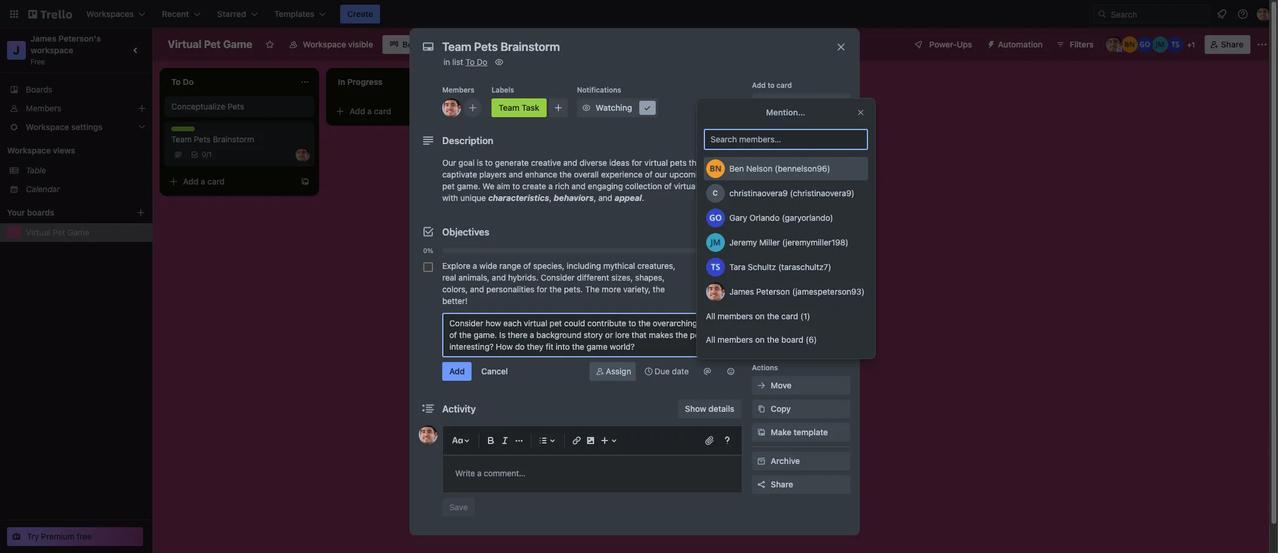 Task type: describe. For each thing, give the bounding box(es) containing it.
add a card for add a card button corresponding to 2nd create from template… image
[[516, 106, 558, 116]]

ups inside button
[[957, 39, 973, 49]]

game inside text field
[[223, 38, 253, 50]]

range
[[500, 261, 521, 271]]

checklist
[[771, 145, 807, 155]]

and down engaging
[[599, 193, 613, 203]]

Search members… text field
[[704, 129, 868, 150]]

boards
[[27, 208, 54, 218]]

sm image for automation
[[982, 35, 998, 52]]

lists image
[[536, 434, 550, 448]]

create
[[522, 181, 546, 191]]

custom
[[771, 239, 801, 249]]

with
[[442, 193, 458, 203]]

0 notifications image
[[1215, 7, 1229, 21]]

c
[[713, 189, 719, 198]]

task for team task team pets brainstorm
[[191, 127, 207, 136]]

checklist link
[[752, 141, 851, 160]]

pet inside text field
[[204, 38, 221, 50]]

(taraschultz7)
[[779, 262, 832, 272]]

sm image right 'do'
[[494, 56, 505, 68]]

watching button
[[577, 99, 658, 117]]

mention…
[[767, 107, 806, 117]]

watching
[[596, 103, 633, 113]]

behaviors
[[554, 193, 594, 203]]

peterson
[[757, 287, 791, 297]]

and up the overall
[[564, 158, 578, 168]]

custom fields
[[771, 239, 826, 249]]

members for the leftmost members link
[[26, 103, 61, 113]]

add a card for create from template… icon add a card button
[[183, 177, 225, 187]]

virtual pet game inside text field
[[168, 38, 253, 50]]

2 vertical spatial ups
[[816, 286, 832, 296]]

virtual pet game link
[[26, 227, 146, 239]]

delete link
[[703, 223, 742, 242]]

orlando
[[750, 213, 780, 223]]

sm image for watching
[[581, 102, 592, 114]]

characteristics
[[488, 193, 549, 203]]

show details link
[[678, 400, 742, 419]]

(jamespeterson93)
[[793, 287, 865, 297]]

1 horizontal spatial james peterson (jamespeterson93) image
[[419, 426, 438, 445]]

premium
[[41, 532, 75, 542]]

ben
[[730, 164, 745, 174]]

on for card
[[756, 312, 765, 322]]

experience
[[601, 170, 643, 180]]

pets.
[[564, 285, 583, 295]]

0%
[[423, 247, 433, 255]]

pet
[[442, 181, 455, 191]]

link image
[[570, 434, 584, 448]]

gary orlando (garyorlando) image
[[707, 209, 725, 228]]

virtual inside text field
[[168, 38, 202, 50]]

james for james peterson's workspace free
[[31, 33, 56, 43]]

automation inside button
[[998, 39, 1043, 49]]

labels inside labels link
[[771, 121, 797, 131]]

automation button
[[982, 35, 1050, 54]]

christinaovera9 (christinaovera9) element
[[707, 184, 725, 203]]

2 vertical spatial power-
[[789, 286, 816, 296]]

collection
[[625, 181, 662, 191]]

christinaovera9
[[730, 188, 788, 198]]

unique
[[461, 193, 486, 203]]

editor toolbar toolbar
[[448, 432, 737, 451]]

0 horizontal spatial virtual
[[26, 228, 50, 238]]

sm image right date
[[702, 366, 714, 378]]

your
[[7, 208, 25, 218]]

add members to card image
[[468, 102, 478, 114]]

star or unstar board image
[[265, 40, 275, 49]]

1 , from the left
[[549, 193, 552, 203]]

details
[[709, 404, 735, 414]]

generate
[[495, 158, 529, 168]]

sm image for cover
[[756, 215, 768, 227]]

2 , from the left
[[594, 193, 596, 203]]

add a card button for 1st create from template… image
[[331, 102, 462, 121]]

jeremy miller (jeremymiller198)
[[730, 238, 849, 248]]

0 horizontal spatial power-
[[752, 269, 777, 278]]

table
[[26, 165, 46, 175]]

move link
[[752, 377, 851, 396]]

james peterson (jamespeterson93) image down tara schultz (taraschultz7) image
[[707, 283, 725, 302]]

0 vertical spatial pets
[[228, 102, 244, 111]]

in
[[444, 57, 450, 67]]

all for all members on the card (1)
[[707, 312, 716, 322]]

tara schultz (taraschultz7) image
[[707, 258, 725, 277]]

james peterson (jamespeterson93) image left add members to card icon at the top left
[[442, 99, 461, 117]]

0 horizontal spatial pet
[[53, 228, 65, 238]]

add a card button for 2nd create from template… image
[[498, 102, 629, 121]]

card for add a card button corresponding to 1st create from template… image
[[374, 106, 391, 116]]

Search field
[[1107, 5, 1210, 23]]

archive link
[[752, 452, 851, 471]]

add a card for add a card button corresponding to 1st create from template… image
[[350, 106, 391, 116]]

delete
[[710, 227, 735, 237]]

0 horizontal spatial share
[[771, 480, 794, 490]]

sm image down add to card
[[756, 97, 768, 109]]

workspace visible button
[[282, 35, 380, 54]]

for inside explore a wide range of species, including mythical creatures, real animals, and hybrids. consider different sizes, shapes, colors, and personalities for the pets. the more variety, the better!
[[537, 285, 548, 295]]

0 horizontal spatial virtual pet game
[[26, 228, 89, 238]]

james peterson (jamespeterson93) image right open information menu icon
[[1258, 7, 1272, 21]]

0 horizontal spatial game
[[67, 228, 89, 238]]

our
[[655, 170, 668, 180]]

board link
[[383, 35, 433, 54]]

show
[[685, 404, 707, 414]]

and up behaviors
[[572, 181, 586, 191]]

members for all members on the card (1)
[[718, 312, 754, 322]]

tara
[[730, 262, 746, 272]]

add button button
[[752, 330, 851, 349]]

text styles image
[[451, 434, 465, 448]]

bold ⌘b image
[[484, 434, 498, 448]]

(garyorlando)
[[783, 213, 834, 223]]

cover
[[771, 215, 794, 225]]

add inside button
[[771, 334, 787, 344]]

list
[[452, 57, 463, 67]]

pets,
[[700, 181, 719, 191]]

creatures,
[[638, 261, 676, 271]]

including
[[567, 261, 601, 271]]

save button
[[442, 499, 475, 518]]

0 horizontal spatial to
[[485, 158, 493, 168]]

0 horizontal spatial ups
[[777, 269, 790, 278]]

the inside our goal is to generate creative and diverse ideas for virtual pets that will captivate players and enhance the overall experience of our upcoming virtual pet game. we aim to create a rich and engaging collection of virtual pets, each with unique
[[560, 170, 572, 180]]

search image
[[1098, 9, 1107, 19]]

variety,
[[624, 285, 651, 295]]

the down peterson
[[768, 312, 780, 322]]

0 horizontal spatial members link
[[0, 99, 153, 118]]

visible
[[348, 39, 373, 49]]

rich
[[555, 181, 570, 191]]

shapes,
[[635, 273, 665, 283]]

open help dialog image
[[721, 434, 735, 448]]

ideas
[[610, 158, 630, 168]]

will
[[706, 158, 719, 168]]

show menu image
[[1257, 39, 1269, 50]]

workspace views
[[7, 146, 75, 156]]

do
[[477, 57, 488, 67]]

image image
[[584, 434, 598, 448]]

add a card button for create from template… icon
[[164, 173, 296, 191]]

table link
[[26, 165, 146, 177]]

make template link
[[752, 424, 851, 442]]

objectives
[[442, 227, 490, 238]]

0 horizontal spatial share button
[[752, 476, 851, 495]]

attachment
[[771, 192, 816, 202]]

is
[[477, 158, 483, 168]]

miller
[[760, 238, 781, 248]]

1 horizontal spatial 1
[[1192, 40, 1196, 49]]

aim
[[497, 181, 510, 191]]

different
[[577, 273, 609, 283]]

gary orlando (garyorlando)
[[730, 213, 834, 223]]

pets inside team task team pets brainstorm
[[194, 134, 211, 144]]

1 horizontal spatial members link
[[752, 94, 851, 113]]

attach and insert link image
[[704, 435, 716, 447]]

fields
[[803, 239, 826, 249]]

and down animals,
[[470, 285, 484, 295]]

make
[[771, 428, 792, 438]]

sm image inside 'archive' link
[[756, 456, 768, 468]]

sm image right watching
[[642, 102, 654, 114]]

james peterson's workspace free
[[31, 33, 103, 66]]

workspace for workspace visible
[[303, 39, 346, 49]]

1 horizontal spatial members
[[442, 86, 475, 94]]

dates button
[[752, 164, 851, 183]]

notifications
[[577, 86, 622, 94]]

nelson
[[747, 164, 773, 174]]

for inside our goal is to generate creative and diverse ideas for virtual pets that will captivate players and enhance the overall experience of our upcoming virtual pet game. we aim to create a rich and engaging collection of virtual pets, each with unique
[[632, 158, 642, 168]]

filters
[[1070, 39, 1094, 49]]

members for all members on the board (6)
[[718, 335, 754, 345]]

0
[[202, 150, 206, 159]]

sm image inside 'checklist' link
[[756, 144, 768, 156]]

assign
[[606, 367, 631, 377]]

0 vertical spatial share button
[[1205, 35, 1251, 54]]

game.
[[457, 181, 480, 191]]



Task type: vqa. For each thing, say whether or not it's contained in the screenshot.
Make template
yes



Task type: locate. For each thing, give the bounding box(es) containing it.
1 horizontal spatial james
[[730, 287, 755, 297]]

1 vertical spatial of
[[664, 181, 672, 191]]

each
[[721, 181, 739, 191]]

0 vertical spatial james peterson (jamespeterson93) image
[[296, 148, 310, 162]]

share button down 'archive' link
[[752, 476, 851, 495]]

date
[[672, 367, 689, 377]]

workspace up table at the top of page
[[7, 146, 51, 156]]

0 horizontal spatial virtual
[[645, 158, 668, 168]]

task up creative
[[522, 103, 540, 113]]

james
[[31, 33, 56, 43], [730, 287, 755, 297]]

1 vertical spatial pet
[[53, 228, 65, 238]]

animals,
[[459, 273, 490, 283]]

automation
[[998, 39, 1043, 49], [752, 316, 792, 325]]

workspace left the visible
[[303, 39, 346, 49]]

the up rich
[[560, 170, 572, 180]]

of
[[645, 170, 653, 180], [664, 181, 672, 191], [524, 261, 531, 271]]

james peterson (jamespeterson93) image left gary orlando (garyorlando) icon
[[1107, 36, 1123, 53]]

engaging
[[588, 181, 623, 191]]

of inside explore a wide range of species, including mythical creatures, real animals, and hybrids. consider different sizes, shapes, colors, and personalities for the pets. the more variety, the better!
[[524, 261, 531, 271]]

automation up all members on the board (6)
[[752, 316, 792, 325]]

virtual
[[168, 38, 202, 50], [26, 228, 50, 238]]

(bennelson96)
[[775, 164, 831, 174]]

free
[[77, 532, 92, 542]]

a for create from template… icon add a card button
[[201, 177, 205, 187]]

james up workspace
[[31, 33, 56, 43]]

ups up peterson
[[777, 269, 790, 278]]

sm image right power-ups button
[[982, 35, 998, 52]]

None text field
[[437, 36, 824, 58]]

team pets brainstorm link
[[171, 134, 307, 146]]

sm image up nelson
[[756, 144, 768, 156]]

template
[[794, 428, 828, 438]]

0 vertical spatial members
[[718, 312, 754, 322]]

pets
[[670, 158, 687, 168]]

jeremy miller (jeremymiller198) image
[[707, 234, 725, 252]]

game left star or unstar board image
[[223, 38, 253, 50]]

0 horizontal spatial ,
[[549, 193, 552, 203]]

1 vertical spatial ups
[[777, 269, 790, 278]]

1 vertical spatial members
[[718, 335, 754, 345]]

to up characteristics
[[513, 181, 520, 191]]

brainstorm
[[213, 134, 254, 144]]

1 all from the top
[[707, 312, 716, 322]]

2 vertical spatial to
[[513, 181, 520, 191]]

1 horizontal spatial workspace
[[303, 39, 346, 49]]

customize views image
[[438, 39, 450, 50]]

james for james peterson (jamespeterson93)
[[730, 287, 755, 297]]

calendar
[[26, 184, 60, 194]]

0 vertical spatial labels
[[492, 86, 514, 94]]

sm image down 'actions'
[[756, 380, 768, 392]]

power- inside button
[[930, 39, 957, 49]]

james inside james peterson's workspace free
[[31, 33, 56, 43]]

1 vertical spatial color: bold lime, title: "team task" element
[[171, 127, 207, 136]]

to do link
[[466, 57, 488, 67]]

workspace inside button
[[303, 39, 346, 49]]

1 members from the top
[[718, 312, 754, 322]]

members up add members to card icon at the top left
[[442, 86, 475, 94]]

sm image left 'actions'
[[725, 366, 737, 378]]

jeremy
[[730, 238, 758, 248]]

0 vertical spatial virtual pet game
[[168, 38, 253, 50]]

all down tara schultz (taraschultz7) image
[[707, 312, 716, 322]]

the down the shapes,
[[653, 285, 665, 295]]

upcoming
[[670, 170, 707, 180]]

add board image
[[136, 208, 146, 218]]

2 horizontal spatial virtual
[[710, 170, 733, 180]]

members up all members on the board (6)
[[718, 312, 754, 322]]

0 horizontal spatial of
[[524, 261, 531, 271]]

0 vertical spatial virtual
[[168, 38, 202, 50]]

1 horizontal spatial virtual pet game
[[168, 38, 253, 50]]

0 vertical spatial all
[[707, 312, 716, 322]]

1 vertical spatial to
[[485, 158, 493, 168]]

j link
[[7, 41, 26, 60]]

move
[[771, 381, 792, 391]]

edit button
[[714, 131, 743, 150]]

0 vertical spatial 1
[[1192, 40, 1196, 49]]

ben nelson (bennelson96) image
[[707, 160, 725, 178]]

your boards with 1 items element
[[7, 206, 119, 220]]

activity
[[442, 404, 476, 415]]

1 vertical spatial task
[[191, 127, 207, 136]]

1 right tara schultz (taraschultz7) icon
[[1192, 40, 1196, 49]]

sm image left make
[[756, 427, 768, 439]]

1 vertical spatial share button
[[752, 476, 851, 495]]

None submit
[[442, 363, 472, 381]]

pet down your boards with 1 items element
[[53, 228, 65, 238]]

your boards
[[7, 208, 54, 218]]

that
[[689, 158, 704, 168]]

card for create from template… icon add a card button
[[207, 177, 225, 187]]

card
[[777, 81, 792, 90], [374, 106, 391, 116], [541, 106, 558, 116], [207, 177, 225, 187], [782, 312, 799, 322]]

the left board
[[768, 335, 780, 345]]

1 horizontal spatial labels
[[771, 121, 797, 131]]

(1)
[[801, 312, 811, 322]]

a for add a card button corresponding to 2nd create from template… image
[[534, 106, 539, 116]]

all members on the card (1) link
[[704, 305, 868, 329]]

2 horizontal spatial add a card
[[516, 106, 558, 116]]

for right ideas
[[632, 158, 642, 168]]

1 vertical spatial 1
[[208, 150, 212, 159]]

sm image down mention…
[[756, 121, 768, 133]]

sm image inside assign link
[[594, 366, 606, 378]]

virtual down the upcoming
[[674, 181, 698, 191]]

.
[[642, 193, 644, 203]]

1 horizontal spatial task
[[522, 103, 540, 113]]

0 vertical spatial automation
[[998, 39, 1043, 49]]

color: bold lime, title: "team task" element right add members to card icon at the top left
[[492, 99, 547, 117]]

members link up labels link
[[752, 94, 851, 113]]

1 vertical spatial power-
[[752, 269, 777, 278]]

power-
[[930, 39, 957, 49], [752, 269, 777, 278], [789, 286, 816, 296]]

conceptualize
[[171, 102, 225, 111]]

1 create from template… image from the left
[[467, 107, 476, 116]]

sm image
[[494, 56, 505, 68], [756, 97, 768, 109], [756, 121, 768, 133], [756, 144, 768, 156], [594, 366, 606, 378], [643, 366, 655, 378], [702, 366, 714, 378], [725, 366, 737, 378], [756, 380, 768, 392], [756, 404, 768, 415], [756, 427, 768, 439], [756, 456, 768, 468]]

due date link
[[638, 363, 695, 381]]

pets up 0
[[194, 134, 211, 144]]

0 horizontal spatial add a card button
[[164, 173, 296, 191]]

attachment button
[[752, 188, 851, 207]]

sm image inside labels link
[[756, 121, 768, 133]]

pets
[[228, 102, 244, 111], [194, 134, 211, 144]]

1 horizontal spatial share
[[1222, 39, 1244, 49]]

2 on from the top
[[756, 335, 765, 345]]

task inside team task team pets brainstorm
[[191, 127, 207, 136]]

2 horizontal spatial to
[[768, 81, 775, 90]]

automation left filters button
[[998, 39, 1043, 49]]

on down all members on the card (1)
[[756, 335, 765, 345]]

share left show menu 'image'
[[1222, 39, 1244, 49]]

sm image inside make template "link"
[[756, 427, 768, 439]]

on for board
[[756, 335, 765, 345]]

labels
[[492, 86, 514, 94], [771, 121, 797, 131]]

create from template… image
[[467, 107, 476, 116], [634, 107, 643, 116]]

james down tara
[[730, 287, 755, 297]]

1 vertical spatial workspace
[[7, 146, 51, 156]]

1 vertical spatial power-ups
[[752, 269, 790, 278]]

views
[[53, 146, 75, 156]]

1 vertical spatial virtual
[[26, 228, 50, 238]]

0 horizontal spatial power-ups
[[752, 269, 790, 278]]

tara schultz (taraschultz7) image
[[1168, 36, 1184, 53]]

0 horizontal spatial james
[[31, 33, 56, 43]]

sm image inside due date link
[[643, 366, 655, 378]]

1 vertical spatial share
[[771, 480, 794, 490]]

2 all from the top
[[707, 335, 716, 345]]

create from template… image right watching
[[634, 107, 643, 116]]

board
[[403, 39, 426, 49]]

members down all members on the card (1)
[[718, 335, 754, 345]]

sm image left 'archive'
[[756, 456, 768, 468]]

sm image down add an item text field at bottom
[[594, 366, 606, 378]]

task
[[522, 103, 540, 113], [191, 127, 207, 136]]

mythical
[[604, 261, 635, 271]]

of up "hybrids."
[[524, 261, 531, 271]]

1 vertical spatial virtual pet game
[[26, 228, 89, 238]]

pets up brainstorm
[[228, 102, 244, 111]]

0 horizontal spatial automation
[[752, 316, 792, 325]]

1 on from the top
[[756, 312, 765, 322]]

archive
[[771, 457, 800, 467]]

jeremy miller (jeremymiller198) image
[[1152, 36, 1169, 53]]

filters button
[[1053, 35, 1098, 54]]

members down add to card
[[771, 98, 807, 108]]

of left our at the right top
[[645, 170, 653, 180]]

a inside our goal is to generate creative and diverse ideas for virtual pets that will captivate players and enhance the overall experience of our upcoming virtual pet game. we aim to create a rich and engaging collection of virtual pets, each with unique
[[549, 181, 553, 191]]

board
[[782, 335, 804, 345]]

tara schultz (taraschultz7)
[[730, 262, 832, 272]]

sm image left cover
[[756, 215, 768, 227]]

Add an item text field
[[442, 313, 743, 358]]

1 horizontal spatial pet
[[204, 38, 221, 50]]

peterson's
[[58, 33, 101, 43]]

2 horizontal spatial add a card button
[[498, 102, 629, 121]]

sm image inside "automation" button
[[982, 35, 998, 52]]

personalities
[[487, 285, 535, 295]]

0 vertical spatial workspace
[[303, 39, 346, 49]]

labels up team task
[[492, 86, 514, 94]]

enhance
[[525, 170, 558, 180]]

1
[[1192, 40, 1196, 49], [208, 150, 212, 159]]

add to card
[[752, 81, 792, 90]]

make template
[[771, 428, 828, 438]]

virtual up our at the right top
[[645, 158, 668, 168]]

Board name text field
[[162, 35, 258, 54]]

1 vertical spatial pets
[[194, 134, 211, 144]]

our
[[442, 158, 456, 168]]

power-ups inside button
[[930, 39, 973, 49]]

overall
[[574, 170, 599, 180]]

team for team task
[[499, 103, 520, 113]]

1 vertical spatial automation
[[752, 316, 792, 325]]

1 vertical spatial james
[[730, 287, 755, 297]]

,
[[549, 193, 552, 203], [594, 193, 596, 203]]

1 horizontal spatial of
[[645, 170, 653, 180]]

game
[[223, 38, 253, 50], [67, 228, 89, 238]]

of down our at the right top
[[664, 181, 672, 191]]

to up mention…
[[768, 81, 775, 90]]

add button
[[771, 334, 814, 344]]

real
[[442, 273, 456, 283]]

0 vertical spatial share
[[1222, 39, 1244, 49]]

2 vertical spatial of
[[524, 261, 531, 271]]

color: bold lime, title: "team task" element down conceptualize
[[171, 127, 207, 136]]

2 horizontal spatial ups
[[957, 39, 973, 49]]

2 members from the top
[[718, 335, 754, 345]]

all for all members on the board (6)
[[707, 335, 716, 345]]

color: bold lime, title: "team task" element
[[492, 99, 547, 117], [171, 127, 207, 136]]

james peterson (jamespeterson93) image left text styles icon
[[419, 426, 438, 445]]

species,
[[533, 261, 565, 271]]

card for add a card button corresponding to 2nd create from template… image
[[541, 106, 558, 116]]

0 horizontal spatial members
[[26, 103, 61, 113]]

team task
[[499, 103, 540, 113]]

pet
[[204, 38, 221, 50], [53, 228, 65, 238]]

, left behaviors
[[549, 193, 552, 203]]

1 horizontal spatial create from template… image
[[634, 107, 643, 116]]

for down consider
[[537, 285, 548, 295]]

game down your boards with 1 items element
[[67, 228, 89, 238]]

and down generate
[[509, 170, 523, 180]]

assign link
[[590, 363, 636, 381]]

dates
[[771, 168, 794, 178]]

calendar link
[[26, 184, 146, 195]]

sm image
[[982, 35, 998, 52], [581, 102, 592, 114], [642, 102, 654, 114], [756, 215, 768, 227]]

1 right 0
[[208, 150, 212, 159]]

2 horizontal spatial power-
[[930, 39, 957, 49]]

0 vertical spatial james
[[31, 33, 56, 43]]

labels down mention…
[[771, 121, 797, 131]]

0 horizontal spatial create from template… image
[[467, 107, 476, 116]]

team for team task team pets brainstorm
[[171, 127, 190, 136]]

sm image inside cover "link"
[[756, 215, 768, 227]]

1 horizontal spatial automation
[[998, 39, 1043, 49]]

0 horizontal spatial labels
[[492, 86, 514, 94]]

1 horizontal spatial virtual
[[168, 38, 202, 50]]

1 vertical spatial labels
[[771, 121, 797, 131]]

virtual down will
[[710, 170, 733, 180]]

characteristics , behaviors , and appeal .
[[488, 193, 644, 203]]

0 vertical spatial for
[[632, 158, 642, 168]]

james peterson (jamespeterson93) image up create from template… icon
[[296, 148, 310, 162]]

1 horizontal spatial virtual
[[674, 181, 698, 191]]

ups left "automation" button
[[957, 39, 973, 49]]

more formatting image
[[512, 434, 526, 448]]

creative
[[531, 158, 561, 168]]

2 create from template… image from the left
[[634, 107, 643, 116]]

open information menu image
[[1238, 8, 1249, 20]]

create from template… image up description
[[467, 107, 476, 116]]

0 vertical spatial game
[[223, 38, 253, 50]]

members down boards
[[26, 103, 61, 113]]

boards link
[[0, 80, 153, 99]]

pet left star or unstar board image
[[204, 38, 221, 50]]

ben nelson (bennelson96) image
[[1122, 36, 1138, 53]]

team task team pets brainstorm
[[171, 127, 254, 144]]

0 horizontal spatial add a card
[[183, 177, 225, 187]]

share button
[[1205, 35, 1251, 54], [752, 476, 851, 495]]

and down wide
[[492, 273, 506, 283]]

Explore a wide range of species, including mythical creatures, real animals, and hybrids. Consider different sizes, shapes, colors, and personalities for the pets. The more variety, the better! checkbox
[[424, 263, 433, 272]]

0 horizontal spatial 1
[[208, 150, 212, 159]]

1 horizontal spatial share button
[[1205, 35, 1251, 54]]

0 vertical spatial ups
[[957, 39, 973, 49]]

all down all members on the card (1)
[[707, 335, 716, 345]]

2 vertical spatial virtual
[[674, 181, 698, 191]]

sm image right assign
[[643, 366, 655, 378]]

the
[[560, 170, 572, 180], [550, 285, 562, 295], [653, 285, 665, 295], [768, 312, 780, 322], [768, 335, 780, 345]]

0 horizontal spatial workspace
[[7, 146, 51, 156]]

task up 0
[[191, 127, 207, 136]]

0 horizontal spatial james peterson (jamespeterson93) image
[[296, 148, 310, 162]]

task for team task
[[522, 103, 540, 113]]

1 vertical spatial james peterson (jamespeterson93) image
[[419, 426, 438, 445]]

labels link
[[752, 117, 851, 136]]

1 horizontal spatial add a card
[[350, 106, 391, 116]]

0 vertical spatial task
[[522, 103, 540, 113]]

our goal is to generate creative and diverse ideas for virtual pets that will captivate players and enhance the overall experience of our upcoming virtual pet game. we aim to create a rich and engaging collection of virtual pets, each with unique
[[442, 158, 739, 203]]

0 vertical spatial to
[[768, 81, 775, 90]]

1 horizontal spatial color: bold lime, title: "team task" element
[[492, 99, 547, 117]]

free
[[31, 58, 45, 66]]

share button down 0 notifications image
[[1205, 35, 1251, 54]]

gary orlando (garyorlando) image
[[1137, 36, 1153, 53]]

1 vertical spatial virtual
[[710, 170, 733, 180]]

Main content area, start typing to enter text. text field
[[455, 467, 730, 481]]

a inside explore a wide range of species, including mythical creatures, real animals, and hybrids. consider different sizes, shapes, colors, and personalities for the pets. the more variety, the better!
[[473, 261, 477, 271]]

italic ⌘i image
[[498, 434, 512, 448]]

all
[[707, 312, 716, 322], [707, 335, 716, 345]]

primary element
[[0, 0, 1279, 28]]

members link down boards
[[0, 99, 153, 118]]

1 horizontal spatial power-ups
[[930, 39, 973, 49]]

1 horizontal spatial add a card button
[[331, 102, 462, 121]]

sm image inside copy link
[[756, 404, 768, 415]]

share down 'archive'
[[771, 480, 794, 490]]

james peterson (jamespeterson93) image
[[1258, 7, 1272, 21], [1107, 36, 1123, 53], [442, 99, 461, 117], [707, 283, 725, 302]]

sm image inside move link
[[756, 380, 768, 392]]

schultz
[[748, 262, 777, 272]]

wide
[[480, 261, 497, 271]]

james peterson (jamespeterson93) image
[[296, 148, 310, 162], [419, 426, 438, 445]]

james peterson's workspace link
[[31, 33, 103, 55]]

on up all members on the board (6)
[[756, 312, 765, 322]]

1 horizontal spatial for
[[632, 158, 642, 168]]

0 horizontal spatial pets
[[194, 134, 211, 144]]

workspace for workspace views
[[7, 146, 51, 156]]

the down consider
[[550, 285, 562, 295]]

0 vertical spatial virtual
[[645, 158, 668, 168]]

ups down (taraschultz7)
[[816, 286, 832, 296]]

0 vertical spatial of
[[645, 170, 653, 180]]

save
[[449, 503, 468, 513]]

, down engaging
[[594, 193, 596, 203]]

2 horizontal spatial of
[[664, 181, 672, 191]]

to right is
[[485, 158, 493, 168]]

a for add a card button corresponding to 1st create from template… image
[[367, 106, 372, 116]]

1 horizontal spatial pets
[[228, 102, 244, 111]]

sm image left copy
[[756, 404, 768, 415]]

sm image down notifications
[[581, 102, 592, 114]]

all members on the board (6)
[[707, 335, 818, 345]]

sizes,
[[612, 273, 633, 283]]

members for rightmost members link
[[771, 98, 807, 108]]

create from template… image
[[300, 177, 310, 187]]



